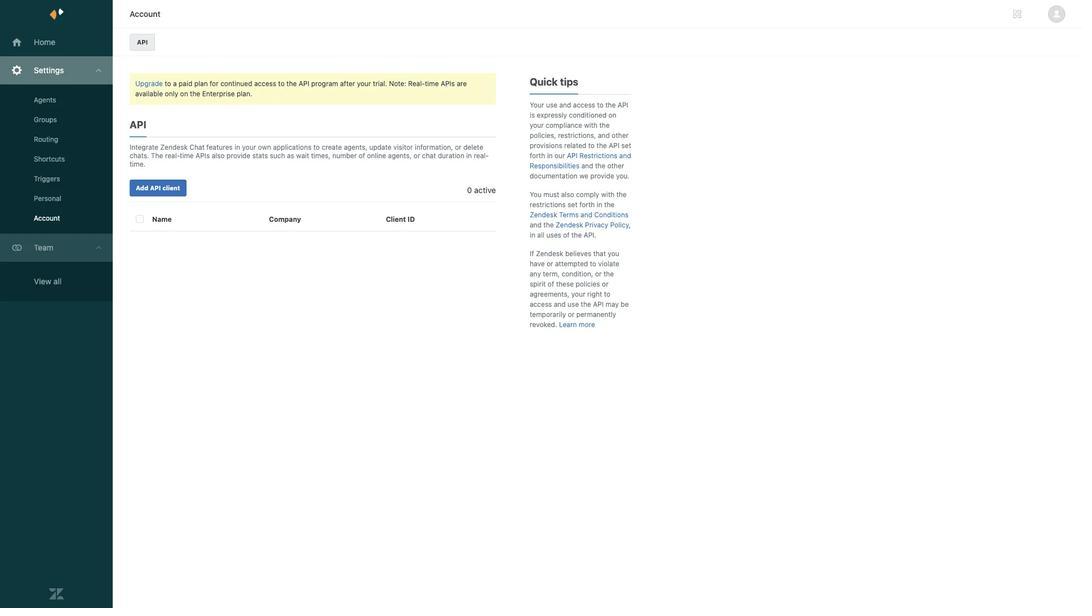 Task type: locate. For each thing, give the bounding box(es) containing it.
0 vertical spatial account
[[130, 9, 161, 19]]

to left a
[[165, 80, 171, 88]]

1 vertical spatial with
[[601, 191, 615, 199]]

of inside the if zendesk believes that you have or attempted to violate any term, condition, or the spirit of these policies or agreements, your right to access and use the api may be temporarily or permanently revoked.
[[548, 280, 554, 289]]

program
[[311, 80, 338, 88]]

attempted
[[555, 260, 588, 268]]

zendesk inside integrate zendesk chat features in your own applications to create agents, update visitor information, or delete chats. the real-time apis also provide stats such as wait times, number of online agents, or chat duration in real- time.
[[160, 143, 188, 152]]

0 horizontal spatial use
[[546, 101, 558, 109]]

quick
[[530, 76, 558, 88]]

with inside you must also comply with the restrictions set forth in the zendesk terms and conditions and the zendesk privacy policy
[[601, 191, 615, 199]]

use up learn more "link"
[[568, 301, 579, 309]]

create
[[322, 143, 342, 152]]

1 vertical spatial all
[[54, 277, 62, 286]]

2 vertical spatial access
[[530, 301, 552, 309]]

the up restrictions
[[597, 142, 607, 150]]

your left own
[[242, 143, 256, 152]]

1 vertical spatial forth
[[580, 201, 595, 209]]

on inside to a paid plan for continued access to the api program after your trial. note: real-time apis are available only on the enterprise plan.
[[180, 90, 188, 98]]

0 horizontal spatial of
[[359, 152, 365, 160]]

your inside the if zendesk believes that you have or attempted to violate any term, condition, or the spirit of these policies or agreements, your right to access and use the api may be temporarily or permanently revoked.
[[572, 290, 586, 299]]

temporarily
[[530, 311, 566, 319]]

time inside to a paid plan for continued access to the api program after your trial. note: real-time apis are available only on the enterprise plan.
[[425, 80, 439, 88]]

access up conditioned
[[573, 101, 595, 109]]

and up we
[[582, 162, 594, 170]]

zendesk left chat
[[160, 143, 188, 152]]

0 vertical spatial set
[[622, 142, 631, 150]]

in inside ', in all uses of the api.'
[[530, 231, 536, 240]]

the down conditioned
[[600, 121, 610, 130]]

and up "you."
[[620, 152, 631, 160]]

of right uses
[[563, 231, 570, 240]]

1 vertical spatial use
[[568, 301, 579, 309]]

agents, right online
[[388, 152, 412, 160]]

such
[[270, 152, 285, 160]]

1 horizontal spatial on
[[609, 111, 617, 120]]

zendesk inside the if zendesk believes that you have or attempted to violate any term, condition, or the spirit of these policies or agreements, your right to access and use the api may be temporarily or permanently revoked.
[[536, 250, 564, 258]]

apis left are
[[441, 80, 455, 88]]

use up expressly
[[546, 101, 558, 109]]

0 vertical spatial provide
[[227, 152, 251, 160]]

to
[[165, 80, 171, 88], [278, 80, 285, 88], [597, 101, 604, 109], [589, 142, 595, 150], [314, 143, 320, 152], [590, 260, 597, 268], [604, 290, 611, 299]]

zendesk up have
[[536, 250, 564, 258]]

all right 'view'
[[54, 277, 62, 286]]

0 horizontal spatial also
[[212, 152, 225, 160]]

with inside your use and access to the api is expressly conditioned on your compliance with the policies, restrictions, and other provisions related to the api set forth in our
[[584, 121, 598, 130]]

your inside to a paid plan for continued access to the api program after your trial. note: real-time apis are available only on the enterprise plan.
[[357, 80, 371, 88]]

0 vertical spatial also
[[212, 152, 225, 160]]

privacy
[[585, 221, 609, 229]]

0 horizontal spatial account
[[34, 214, 60, 223]]

on down paid
[[180, 90, 188, 98]]

0 vertical spatial of
[[359, 152, 365, 160]]

access inside to a paid plan for continued access to the api program after your trial. note: real-time apis are available only on the enterprise plan.
[[254, 80, 276, 88]]

1 horizontal spatial also
[[561, 191, 574, 199]]

to left create
[[314, 143, 320, 152]]

0 horizontal spatial forth
[[530, 152, 545, 160]]

api inside the if zendesk believes that you have or attempted to violate any term, condition, or the spirit of these policies or agreements, your right to access and use the api may be temporarily or permanently revoked.
[[593, 301, 604, 309]]

1 horizontal spatial use
[[568, 301, 579, 309]]

provide inside integrate zendesk chat features in your own applications to create agents, update visitor information, or delete chats. the real-time apis also provide stats such as wait times, number of online agents, or chat duration in real- time.
[[227, 152, 251, 160]]

use inside the if zendesk believes that you have or attempted to violate any term, condition, or the spirit of these policies or agreements, your right to access and use the api may be temporarily or permanently revoked.
[[568, 301, 579, 309]]

duration
[[438, 152, 465, 160]]

set up terms
[[568, 201, 578, 209]]

also right must
[[561, 191, 574, 199]]

1 vertical spatial access
[[573, 101, 595, 109]]

or left delete in the left top of the page
[[455, 143, 462, 152]]

client id
[[386, 215, 415, 224]]

0 vertical spatial apis
[[441, 80, 455, 88]]

team
[[34, 243, 53, 253]]

1 horizontal spatial set
[[622, 142, 631, 150]]

also right chat
[[212, 152, 225, 160]]

apis inside integrate zendesk chat features in your own applications to create agents, update visitor information, or delete chats. the real-time apis also provide stats such as wait times, number of online agents, or chat duration in real- time.
[[196, 152, 210, 160]]

have
[[530, 260, 545, 268]]

information,
[[415, 143, 453, 152]]

conditioned
[[569, 111, 607, 120]]

forth down comply
[[580, 201, 595, 209]]

2 vertical spatial of
[[548, 280, 554, 289]]

1 vertical spatial set
[[568, 201, 578, 209]]

0 vertical spatial all
[[538, 231, 545, 240]]

trial.
[[373, 80, 387, 88]]

forth down provisions
[[530, 152, 545, 160]]

0 vertical spatial on
[[180, 90, 188, 98]]

real- right duration
[[474, 152, 489, 160]]

1 vertical spatial other
[[608, 162, 625, 170]]

1 horizontal spatial of
[[548, 280, 554, 289]]

your left trial.
[[357, 80, 371, 88]]

the down "you."
[[617, 191, 627, 199]]

1 horizontal spatial account
[[130, 9, 161, 19]]

1 vertical spatial of
[[563, 231, 570, 240]]

access up temporarily
[[530, 301, 552, 309]]

0 horizontal spatial with
[[584, 121, 598, 130]]

if zendesk believes that you have or attempted to violate any term, condition, or the spirit of these policies or agreements, your right to access and use the api may be temporarily or permanently revoked.
[[530, 250, 629, 329]]

0 vertical spatial access
[[254, 80, 276, 88]]

applications
[[273, 143, 312, 152]]

right
[[588, 290, 602, 299]]

1 horizontal spatial real-
[[474, 152, 489, 160]]

policy
[[610, 221, 629, 229]]

your down policies
[[572, 290, 586, 299]]

the up conditioned
[[606, 101, 616, 109]]

the down right at the right top of the page
[[581, 301, 591, 309]]

api inside api restrictions and responsibilities
[[567, 152, 578, 160]]

of inside integrate zendesk chat features in your own applications to create agents, update visitor information, or delete chats. the real-time apis also provide stats such as wait times, number of online agents, or chat duration in real- time.
[[359, 152, 365, 160]]

0 horizontal spatial real-
[[165, 152, 180, 160]]

to a paid plan for continued access to the api program after your trial. note: real-time apis are available only on the enterprise plan.
[[135, 80, 467, 98]]

in
[[235, 143, 240, 152], [466, 152, 472, 160], [547, 152, 553, 160], [597, 201, 603, 209], [530, 231, 536, 240]]

2 real- from the left
[[474, 152, 489, 160]]

in up conditions
[[597, 201, 603, 209]]

or down violate
[[595, 270, 602, 279]]

or up term,
[[547, 260, 553, 268]]

0 horizontal spatial on
[[180, 90, 188, 98]]

0 vertical spatial with
[[584, 121, 598, 130]]

apis inside to a paid plan for continued access to the api program after your trial. note: real-time apis are available only on the enterprise plan.
[[441, 80, 455, 88]]

revoked.
[[530, 321, 557, 329]]

online
[[367, 152, 386, 160]]

you
[[530, 191, 542, 199]]

and up restrictions
[[598, 131, 610, 140]]

active
[[474, 186, 496, 195]]

available
[[135, 90, 163, 98]]

provide inside and the other documentation we provide you.
[[591, 172, 614, 180]]

in up if
[[530, 231, 536, 240]]

wait
[[296, 152, 309, 160]]

or up learn
[[568, 311, 575, 319]]

other up restrictions
[[612, 131, 629, 140]]

own
[[258, 143, 271, 152]]

time right the
[[180, 152, 194, 160]]

1 vertical spatial on
[[609, 111, 617, 120]]

access inside your use and access to the api is expressly conditioned on your compliance with the policies, restrictions, and other provisions related to the api set forth in our
[[573, 101, 595, 109]]

to up conditioned
[[597, 101, 604, 109]]

1 horizontal spatial forth
[[580, 201, 595, 209]]

and up expressly
[[560, 101, 571, 109]]

0 horizontal spatial time
[[180, 152, 194, 160]]

set
[[622, 142, 631, 150], [568, 201, 578, 209]]

home
[[34, 37, 55, 47]]

1 horizontal spatial provide
[[591, 172, 614, 180]]

1 horizontal spatial time
[[425, 80, 439, 88]]

of
[[359, 152, 365, 160], [563, 231, 570, 240], [548, 280, 554, 289]]

times,
[[311, 152, 331, 160]]

zendesk
[[160, 143, 188, 152], [530, 211, 557, 219], [556, 221, 583, 229], [536, 250, 564, 258]]

policies
[[576, 280, 600, 289]]

1 horizontal spatial agents,
[[388, 152, 412, 160]]

agents,
[[344, 143, 367, 152], [388, 152, 412, 160]]

1 vertical spatial apis
[[196, 152, 210, 160]]

agents, right create
[[344, 143, 367, 152]]

0 horizontal spatial apis
[[196, 152, 210, 160]]

in left our
[[547, 152, 553, 160]]

for
[[210, 80, 219, 88]]

1 vertical spatial time
[[180, 152, 194, 160]]

2 horizontal spatial access
[[573, 101, 595, 109]]

and down agreements,
[[554, 301, 566, 309]]

0 horizontal spatial all
[[54, 277, 62, 286]]

the up conditions
[[605, 201, 615, 209]]

zendesk products image
[[1014, 10, 1022, 18]]

account up api button
[[130, 9, 161, 19]]

the inside and the other documentation we provide you.
[[595, 162, 606, 170]]

terms
[[559, 211, 579, 219]]

these
[[556, 280, 574, 289]]

your down is
[[530, 121, 544, 130]]

0 horizontal spatial provide
[[227, 152, 251, 160]]

of down term,
[[548, 280, 554, 289]]

on right conditioned
[[609, 111, 617, 120]]

access
[[254, 80, 276, 88], [573, 101, 595, 109], [530, 301, 552, 309]]

number
[[333, 152, 357, 160]]

and down restrictions
[[530, 221, 542, 229]]

account down personal
[[34, 214, 60, 223]]

with down conditioned
[[584, 121, 598, 130]]

1 horizontal spatial apis
[[441, 80, 455, 88]]

zendesk down terms
[[556, 221, 583, 229]]

0 vertical spatial use
[[546, 101, 558, 109]]

permanently
[[577, 311, 616, 319]]

you
[[608, 250, 620, 258]]

or
[[455, 143, 462, 152], [414, 152, 420, 160], [547, 260, 553, 268], [595, 270, 602, 279], [602, 280, 609, 289], [568, 311, 575, 319]]

forth
[[530, 152, 545, 160], [580, 201, 595, 209]]

0 vertical spatial forth
[[530, 152, 545, 160]]

of left online
[[359, 152, 365, 160]]

with right comply
[[601, 191, 615, 199]]

view
[[34, 277, 51, 286]]

as
[[287, 152, 294, 160]]

1 vertical spatial also
[[561, 191, 574, 199]]

real- right the
[[165, 152, 180, 160]]

expressly
[[537, 111, 567, 120]]

0 horizontal spatial set
[[568, 201, 578, 209]]

all left uses
[[538, 231, 545, 240]]

you.
[[616, 172, 630, 180]]

1 horizontal spatial access
[[530, 301, 552, 309]]

1 horizontal spatial all
[[538, 231, 545, 240]]

1 horizontal spatial with
[[601, 191, 615, 199]]

or left chat
[[414, 152, 420, 160]]

personal
[[34, 195, 61, 203]]

quick tips
[[530, 76, 579, 88]]

0 vertical spatial other
[[612, 131, 629, 140]]

learn more link
[[559, 321, 595, 329]]

api inside to a paid plan for continued access to the api program after your trial. note: real-time apis are available only on the enterprise plan.
[[299, 80, 310, 88]]

provide left stats
[[227, 152, 251, 160]]

0 vertical spatial time
[[425, 80, 439, 88]]

the left api.
[[572, 231, 582, 240]]

2 horizontal spatial of
[[563, 231, 570, 240]]

other inside and the other documentation we provide you.
[[608, 162, 625, 170]]

continued
[[221, 80, 252, 88]]

the down restrictions
[[595, 162, 606, 170]]

term,
[[543, 270, 560, 279]]

on
[[180, 90, 188, 98], [609, 111, 617, 120]]

api.
[[584, 231, 597, 240]]

and inside and the other documentation we provide you.
[[582, 162, 594, 170]]

access right continued
[[254, 80, 276, 88]]

provide right we
[[591, 172, 614, 180]]

id
[[408, 215, 415, 224]]

set up "you."
[[622, 142, 631, 150]]

1 vertical spatial provide
[[591, 172, 614, 180]]

you must also comply with the restrictions set forth in the zendesk terms and conditions and the zendesk privacy policy
[[530, 191, 629, 229]]

apis right the
[[196, 152, 210, 160]]

other up "you."
[[608, 162, 625, 170]]

in right the features
[[235, 143, 240, 152]]

company
[[269, 215, 301, 224]]

0 horizontal spatial access
[[254, 80, 276, 88]]

your
[[357, 80, 371, 88], [530, 121, 544, 130], [242, 143, 256, 152], [572, 290, 586, 299]]

also
[[212, 152, 225, 160], [561, 191, 574, 199]]

delete
[[464, 143, 483, 152]]

zendesk privacy policy link
[[556, 221, 629, 229]]

also inside you must also comply with the restrictions set forth in the zendesk terms and conditions and the zendesk privacy policy
[[561, 191, 574, 199]]

time left are
[[425, 80, 439, 88]]



Task type: vqa. For each thing, say whether or not it's contained in the screenshot.
the bottom 'with'
yes



Task type: describe. For each thing, give the bounding box(es) containing it.
chat
[[422, 152, 436, 160]]

real-
[[408, 80, 425, 88]]

the
[[151, 152, 163, 160]]

other inside your use and access to the api is expressly conditioned on your compliance with the policies, restrictions, and other provisions related to the api set forth in our
[[612, 131, 629, 140]]

agents
[[34, 96, 56, 104]]

1 vertical spatial account
[[34, 214, 60, 223]]

to up restrictions
[[589, 142, 595, 150]]

agreements,
[[530, 290, 570, 299]]

forth inside your use and access to the api is expressly conditioned on your compliance with the policies, restrictions, and other provisions related to the api set forth in our
[[530, 152, 545, 160]]

that
[[594, 250, 606, 258]]

spirit
[[530, 280, 546, 289]]

compliance
[[546, 121, 582, 130]]

your
[[530, 101, 544, 109]]

and up the 'zendesk privacy policy' link
[[581, 211, 593, 219]]

routing
[[34, 135, 58, 144]]

paid
[[179, 80, 192, 88]]

believes
[[565, 250, 592, 258]]

also inside integrate zendesk chat features in your own applications to create agents, update visitor information, or delete chats. the real-time apis also provide stats such as wait times, number of online agents, or chat duration in real- time.
[[212, 152, 225, 160]]

settings
[[34, 65, 64, 75]]

and inside api restrictions and responsibilities
[[620, 152, 631, 160]]

enterprise
[[202, 90, 235, 98]]

related
[[564, 142, 587, 150]]

access inside the if zendesk believes that you have or attempted to violate any term, condition, or the spirit of these policies or agreements, your right to access and use the api may be temporarily or permanently revoked.
[[530, 301, 552, 309]]

are
[[457, 80, 467, 88]]

api restrictions and responsibilities link
[[530, 152, 631, 170]]

note:
[[389, 80, 406, 88]]

if
[[530, 250, 534, 258]]

restrictions,
[[558, 131, 596, 140]]

responsibilities
[[530, 162, 580, 170]]

the down violate
[[604, 270, 614, 279]]

all inside ', in all uses of the api.'
[[538, 231, 545, 240]]

restrictions
[[580, 152, 618, 160]]

provisions
[[530, 142, 563, 150]]

, in all uses of the api.
[[530, 221, 631, 240]]

a
[[173, 80, 177, 88]]

name
[[152, 215, 172, 224]]

learn more
[[559, 321, 595, 329]]

of inside ', in all uses of the api.'
[[563, 231, 570, 240]]

forth inside you must also comply with the restrictions set forth in the zendesk terms and conditions and the zendesk privacy policy
[[580, 201, 595, 209]]

client
[[386, 215, 406, 224]]

0 active
[[467, 186, 496, 195]]

the down plan
[[190, 90, 200, 98]]

use inside your use and access to the api is expressly conditioned on your compliance with the policies, restrictions, and other provisions related to the api set forth in our
[[546, 101, 558, 109]]

uses
[[547, 231, 561, 240]]

the up uses
[[544, 221, 554, 229]]

client
[[163, 184, 180, 192]]

to left program
[[278, 80, 285, 88]]

0 horizontal spatial agents,
[[344, 143, 367, 152]]

triggers
[[34, 175, 60, 183]]

your inside your use and access to the api is expressly conditioned on your compliance with the policies, restrictions, and other provisions related to the api set forth in our
[[530, 121, 544, 130]]

comply
[[576, 191, 600, 199]]

in inside you must also comply with the restrictions set forth in the zendesk terms and conditions and the zendesk privacy policy
[[597, 201, 603, 209]]

upgrade
[[135, 80, 163, 88]]

api button
[[130, 34, 155, 51]]

integrate
[[130, 143, 158, 152]]

learn
[[559, 321, 577, 329]]

1 real- from the left
[[165, 152, 180, 160]]

your use and access to the api is expressly conditioned on your compliance with the policies, restrictions, and other provisions related to the api set forth in our
[[530, 101, 631, 160]]

groups
[[34, 116, 57, 124]]

any
[[530, 270, 541, 279]]

our
[[555, 152, 565, 160]]

upgrade link
[[135, 80, 163, 88]]

is
[[530, 111, 535, 120]]

to inside integrate zendesk chat features in your own applications to create agents, update visitor information, or delete chats. the real-time apis also provide stats such as wait times, number of online agents, or chat duration in real- time.
[[314, 143, 320, 152]]

time inside integrate zendesk chat features in your own applications to create agents, update visitor information, or delete chats. the real-time apis also provide stats such as wait times, number of online agents, or chat duration in real- time.
[[180, 152, 194, 160]]

zendesk terms and conditions link
[[530, 211, 629, 219]]

more
[[579, 321, 595, 329]]

on inside your use and access to the api is expressly conditioned on your compliance with the policies, restrictions, and other provisions related to the api set forth in our
[[609, 111, 617, 120]]

,
[[629, 221, 631, 229]]

or up right at the right top of the page
[[602, 280, 609, 289]]

in right duration
[[466, 152, 472, 160]]

api restrictions and responsibilities
[[530, 152, 631, 170]]

violate
[[598, 260, 620, 268]]

plan.
[[237, 90, 252, 98]]

visitor
[[394, 143, 413, 152]]

policies,
[[530, 131, 556, 140]]

set inside your use and access to the api is expressly conditioned on your compliance with the policies, restrictions, and other provisions related to the api set forth in our
[[622, 142, 631, 150]]

view all
[[34, 277, 62, 286]]

add api client button
[[130, 180, 186, 197]]

to up the may
[[604, 290, 611, 299]]

only
[[165, 90, 178, 98]]

the left program
[[287, 80, 297, 88]]

add api client
[[136, 184, 180, 192]]

we
[[580, 172, 589, 180]]

to down that
[[590, 260, 597, 268]]

documentation
[[530, 172, 578, 180]]

tips
[[560, 76, 579, 88]]

chat
[[190, 143, 205, 152]]

set inside you must also comply with the restrictions set forth in the zendesk terms and conditions and the zendesk privacy policy
[[568, 201, 578, 209]]

api inside button
[[137, 38, 148, 46]]

be
[[621, 301, 629, 309]]

add
[[136, 184, 148, 192]]

stats
[[252, 152, 268, 160]]

time.
[[130, 160, 146, 169]]

zendesk down restrictions
[[530, 211, 557, 219]]

condition,
[[562, 270, 593, 279]]

restrictions
[[530, 201, 566, 209]]

the inside ', in all uses of the api.'
[[572, 231, 582, 240]]

after
[[340, 80, 355, 88]]

must
[[544, 191, 560, 199]]

and inside the if zendesk believes that you have or attempted to violate any term, condition, or the spirit of these policies or agreements, your right to access and use the api may be temporarily or permanently revoked.
[[554, 301, 566, 309]]

api inside button
[[150, 184, 161, 192]]

0
[[467, 186, 472, 195]]

in inside your use and access to the api is expressly conditioned on your compliance with the policies, restrictions, and other provisions related to the api set forth in our
[[547, 152, 553, 160]]

your inside integrate zendesk chat features in your own applications to create agents, update visitor information, or delete chats. the real-time apis also provide stats such as wait times, number of online agents, or chat duration in real- time.
[[242, 143, 256, 152]]



